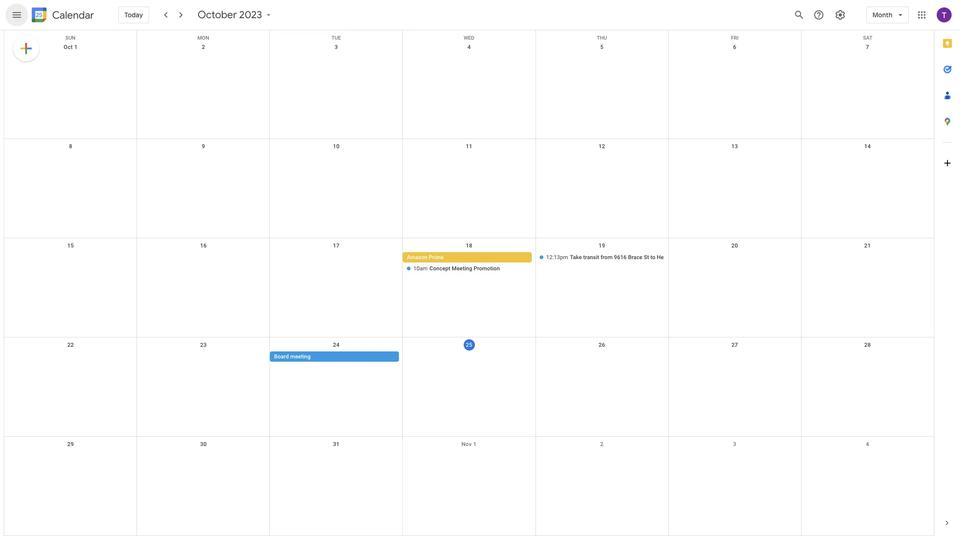 Task type: vqa. For each thing, say whether or not it's contained in the screenshot.


Task type: locate. For each thing, give the bounding box(es) containing it.
3
[[335, 44, 338, 50], [733, 441, 736, 447]]

3 row from the top
[[4, 139, 934, 238]]

9
[[202, 143, 205, 150]]

cell down 16
[[137, 252, 270, 275]]

17
[[333, 242, 340, 249]]

today button
[[118, 4, 149, 26]]

board meeting
[[274, 353, 311, 360]]

1 row from the top
[[4, 30, 934, 41]]

promotion
[[474, 265, 500, 272]]

mon
[[197, 35, 209, 41]]

18
[[466, 242, 472, 249]]

amazon
[[407, 254, 427, 261]]

1 horizontal spatial 3
[[733, 441, 736, 447]]

1 horizontal spatial 4
[[866, 441, 869, 447]]

sun
[[65, 35, 75, 41]]

cell down '25'
[[403, 351, 536, 363]]

1 horizontal spatial 1
[[473, 441, 477, 447]]

2
[[202, 44, 205, 50], [600, 441, 604, 447]]

1 vertical spatial 1
[[473, 441, 477, 447]]

oct
[[64, 44, 73, 50]]

cell down 20
[[668, 252, 801, 275]]

row containing oct 1
[[4, 40, 934, 139]]

cell down 18
[[403, 252, 536, 275]]

10am
[[413, 265, 428, 272]]

6
[[733, 44, 736, 50]]

6 row from the top
[[4, 437, 934, 536]]

1 vertical spatial 4
[[866, 441, 869, 447]]

4 row from the top
[[4, 238, 934, 337]]

ford
[[673, 254, 684, 261]]

1
[[74, 44, 78, 50], [473, 441, 477, 447]]

27
[[731, 342, 738, 348]]

meeting
[[452, 265, 472, 272]]

0 vertical spatial 3
[[335, 44, 338, 50]]

0 vertical spatial 2
[[202, 44, 205, 50]]

1 for nov 1
[[473, 441, 477, 447]]

cell down 27
[[668, 351, 801, 363]]

2 row from the top
[[4, 40, 934, 139]]

0 horizontal spatial 4
[[467, 44, 471, 50]]

13
[[731, 143, 738, 150]]

11
[[466, 143, 472, 150]]

16
[[200, 242, 207, 249]]

4
[[467, 44, 471, 50], [866, 441, 869, 447]]

1 right nov
[[473, 441, 477, 447]]

row containing 8
[[4, 139, 934, 238]]

row containing 15
[[4, 238, 934, 337]]

amazon prime
[[407, 254, 444, 261]]

prime
[[429, 254, 444, 261]]

wed
[[464, 35, 474, 41]]

brace
[[628, 254, 642, 261]]

take
[[570, 254, 582, 261]]

cell
[[4, 252, 137, 275], [137, 252, 270, 275], [270, 252, 403, 275], [403, 252, 536, 275], [668, 252, 801, 275], [4, 351, 137, 363], [137, 351, 270, 363], [403, 351, 536, 363], [536, 351, 668, 363], [668, 351, 801, 363]]

tab list
[[935, 30, 960, 510]]

0 horizontal spatial 1
[[74, 44, 78, 50]]

board
[[274, 353, 289, 360]]

meeting
[[290, 353, 311, 360]]

5
[[600, 44, 604, 50]]

5 row from the top
[[4, 337, 934, 437]]

row containing sun
[[4, 30, 934, 41]]

1 vertical spatial 2
[[600, 441, 604, 447]]

1 for oct 1
[[74, 44, 78, 50]]

hospital
[[686, 254, 707, 261]]

19
[[599, 242, 605, 249]]

row containing 29
[[4, 437, 934, 536]]

from
[[601, 254, 613, 261]]

0 horizontal spatial 3
[[335, 44, 338, 50]]

calendar heading
[[50, 9, 94, 22]]

0 vertical spatial 4
[[467, 44, 471, 50]]

row
[[4, 30, 934, 41], [4, 40, 934, 139], [4, 139, 934, 238], [4, 238, 934, 337], [4, 337, 934, 437], [4, 437, 934, 536]]

8
[[69, 143, 72, 150]]

1 right the oct
[[74, 44, 78, 50]]

cell down 15
[[4, 252, 137, 275]]

grid
[[4, 30, 934, 536]]

26
[[599, 342, 605, 348]]

thu
[[597, 35, 607, 41]]

main drawer image
[[11, 9, 22, 21]]

tue
[[332, 35, 341, 41]]

1 vertical spatial 3
[[733, 441, 736, 447]]

cell containing amazon prime
[[403, 252, 536, 275]]

0 vertical spatial 1
[[74, 44, 78, 50]]

31
[[333, 441, 340, 447]]

0 horizontal spatial 2
[[202, 44, 205, 50]]

1 horizontal spatial 2
[[600, 441, 604, 447]]

10am concept meeting promotion
[[413, 265, 500, 272]]

2023
[[239, 8, 262, 21]]

24
[[333, 342, 340, 348]]

12:13pm take transit from 9616 brace st to henry ford hospital
[[546, 254, 707, 261]]

board meeting button
[[270, 351, 399, 362]]

cell down 22
[[4, 351, 137, 363]]



Task type: describe. For each thing, give the bounding box(es) containing it.
12:13pm
[[546, 254, 568, 261]]

28
[[864, 342, 871, 348]]

20
[[731, 242, 738, 249]]

calendar
[[52, 9, 94, 22]]

month button
[[867, 4, 909, 26]]

nov
[[462, 441, 472, 447]]

to
[[651, 254, 655, 261]]

amazon prime button
[[403, 252, 532, 262]]

9616
[[614, 254, 627, 261]]

14
[[864, 143, 871, 150]]

settings menu image
[[835, 9, 846, 21]]

october 2023 button
[[194, 8, 277, 21]]

10
[[333, 143, 340, 150]]

october 2023
[[197, 8, 262, 21]]

transit
[[583, 254, 599, 261]]

october
[[197, 8, 237, 21]]

today
[[124, 11, 143, 19]]

row containing 22
[[4, 337, 934, 437]]

15
[[67, 242, 74, 249]]

12
[[599, 143, 605, 150]]

sat
[[863, 35, 872, 41]]

25
[[466, 342, 472, 348]]

cell down 26 at the right of page
[[536, 351, 668, 363]]

fri
[[731, 35, 739, 41]]

21
[[864, 242, 871, 249]]

calendar element
[[30, 6, 94, 26]]

23
[[200, 342, 207, 348]]

29
[[67, 441, 74, 447]]

oct 1
[[64, 44, 78, 50]]

month
[[873, 11, 893, 19]]

cell down 23
[[137, 351, 270, 363]]

7
[[866, 44, 869, 50]]

nov 1
[[462, 441, 477, 447]]

concept
[[430, 265, 450, 272]]

30
[[200, 441, 207, 447]]

st
[[644, 254, 649, 261]]

grid containing oct 1
[[4, 30, 934, 536]]

22
[[67, 342, 74, 348]]

cell down 17
[[270, 252, 403, 275]]

henry
[[657, 254, 672, 261]]



